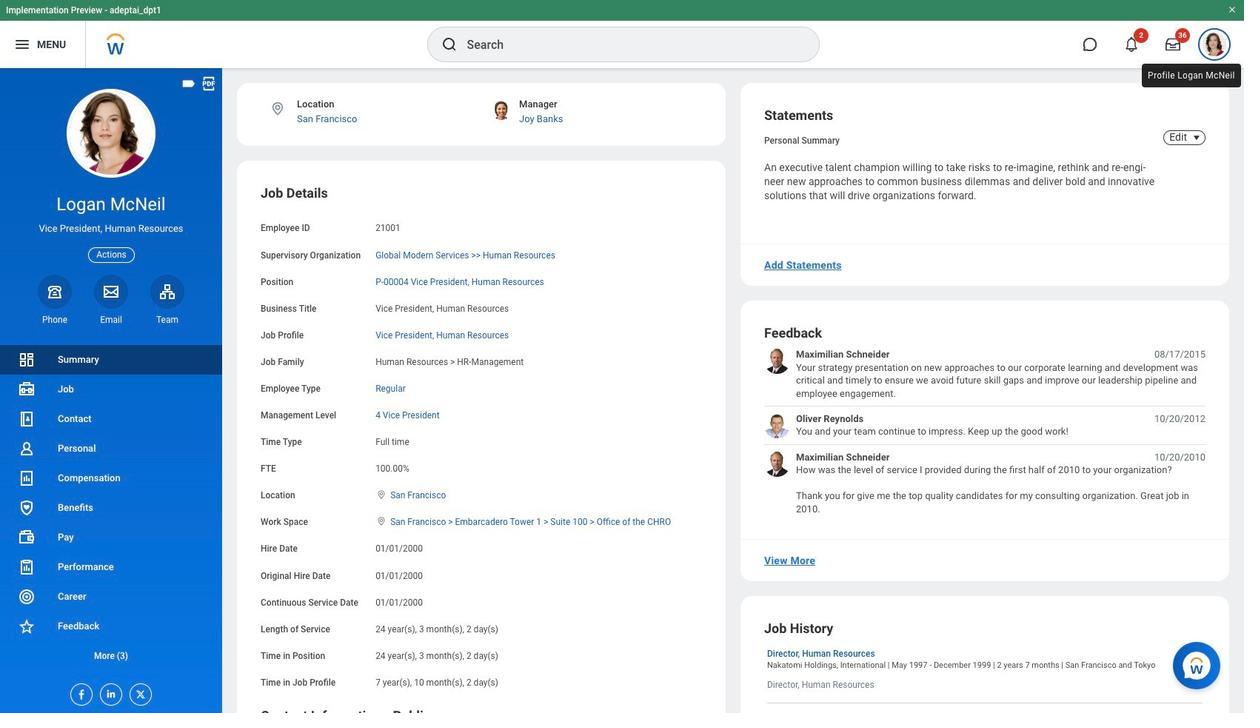 Task type: locate. For each thing, give the bounding box(es) containing it.
location image
[[376, 490, 388, 500], [376, 517, 388, 527]]

tooltip
[[1139, 61, 1244, 90]]

team logan mcneil element
[[150, 314, 184, 326]]

phone logan mcneil element
[[38, 314, 72, 326]]

inbox large image
[[1166, 37, 1181, 52]]

contact image
[[18, 410, 36, 428]]

feedback image
[[18, 618, 36, 636]]

summary image
[[18, 351, 36, 369]]

search image
[[440, 36, 458, 53]]

0 vertical spatial employee's photo (maximilian schneider) image
[[764, 348, 790, 374]]

banner
[[0, 0, 1244, 68]]

employee's photo (maximilian schneider) image
[[764, 348, 790, 374], [764, 451, 790, 477]]

1 vertical spatial employee's photo (maximilian schneider) image
[[764, 451, 790, 477]]

close environment banner image
[[1228, 5, 1237, 14]]

1 employee's photo (maximilian schneider) image from the top
[[764, 348, 790, 374]]

1 location image from the top
[[376, 490, 388, 500]]

x image
[[130, 684, 147, 701]]

career image
[[18, 588, 36, 606]]

employee's photo (maximilian schneider) image up employee's photo (oliver reynolds)
[[764, 348, 790, 374]]

group
[[261, 185, 702, 690]]

justify image
[[13, 36, 31, 53]]

0 vertical spatial location image
[[376, 490, 388, 500]]

1 vertical spatial location image
[[376, 517, 388, 527]]

phone image
[[44, 283, 65, 301]]

0 horizontal spatial list
[[0, 345, 222, 671]]

view printable version (pdf) image
[[201, 76, 217, 92]]

full time element
[[376, 434, 409, 447]]

list
[[0, 345, 222, 671], [764, 348, 1206, 516]]

compensation image
[[18, 470, 36, 487]]

facebook image
[[71, 684, 87, 701]]

Search Workday  search field
[[467, 28, 789, 61]]

employee's photo (maximilian schneider) image down employee's photo (oliver reynolds)
[[764, 451, 790, 477]]

employee's photo (oliver reynolds) image
[[764, 413, 790, 438]]



Task type: describe. For each thing, give the bounding box(es) containing it.
email logan mcneil element
[[94, 314, 128, 326]]

mail image
[[102, 283, 120, 301]]

performance image
[[18, 559, 36, 576]]

tag image
[[181, 76, 197, 92]]

benefits image
[[18, 499, 36, 517]]

linkedin image
[[101, 684, 117, 700]]

personal summary element
[[764, 133, 840, 146]]

pay image
[[18, 529, 36, 547]]

location image
[[270, 101, 286, 117]]

view team image
[[159, 283, 176, 301]]

job image
[[18, 381, 36, 399]]

2 employee's photo (maximilian schneider) image from the top
[[764, 451, 790, 477]]

profile logan mcneil image
[[1203, 33, 1227, 59]]

1 horizontal spatial list
[[764, 348, 1206, 516]]

navigation pane region
[[0, 68, 222, 713]]

notifications large image
[[1124, 37, 1139, 52]]

personal image
[[18, 440, 36, 458]]

caret down image
[[1188, 132, 1206, 144]]

2 location image from the top
[[376, 517, 388, 527]]



Task type: vqa. For each thing, say whether or not it's contained in the screenshot.
the left FOR
no



